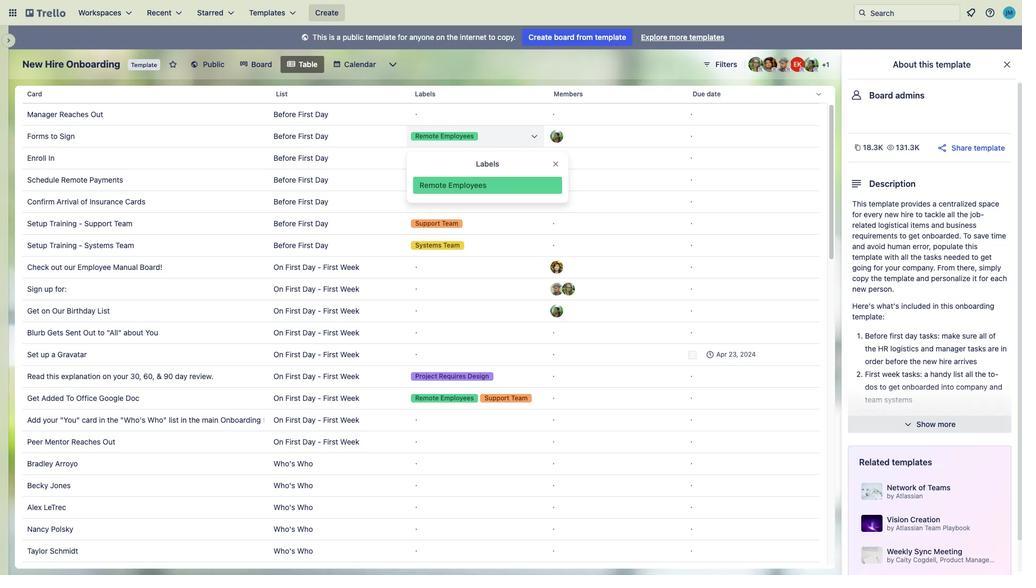 Task type: describe. For each thing, give the bounding box(es) containing it.
template up every
[[869, 199, 899, 208]]

in inside here's what's included in this onboarding template:
[[933, 301, 939, 310]]

who for letrec
[[297, 503, 313, 512]]

logistics
[[891, 344, 919, 353]]

back to home image
[[26, 4, 65, 21]]

new inside text field
[[22, 59, 43, 70]]

this member is an admin of this workspace. image for "ellie kulick (elliekulick2)" 'icon'
[[800, 67, 804, 72]]

more for explore
[[669, 32, 688, 42]]

are
[[988, 344, 999, 353]]

show
[[917, 420, 936, 429]]

a inside this template provides a centralized space for every new hire to tackle all the job- related logistical items and business requirements to get onboarded. to save time and avoid human error, populate this template with all the tasks needed to get going for your company. from there, simply copy the template and personalize it for each new person.
[[933, 199, 937, 208]]

template
[[131, 61, 157, 68]]

before for manager reaches out
[[274, 110, 296, 119]]

template up the going
[[852, 252, 883, 261]]

0 vertical spatial chris temperson (christemperson) image
[[776, 57, 791, 72]]

enroll
[[27, 153, 46, 162]]

row containing check out our employee manual board!
[[23, 256, 819, 278]]

who for arroyo
[[297, 459, 313, 468]]

the down logistics
[[910, 357, 921, 366]]

all up company
[[966, 369, 973, 379]]

the up company.
[[911, 252, 922, 261]]

color: purple, title: "project requires design" element
[[411, 372, 493, 381]]

in
[[48, 153, 55, 162]]

2 horizontal spatial on
[[436, 32, 445, 42]]

onboarded
[[902, 382, 939, 391]]

day for check out our employee manual board!
[[303, 262, 316, 272]]

systems
[[884, 395, 913, 404]]

week for list
[[340, 306, 359, 315]]

caity
[[896, 556, 912, 564]]

- for peer mentor reaches out
[[318, 437, 321, 446]]

mentor
[[45, 437, 69, 446]]

template right from
[[595, 32, 626, 42]]

explanation
[[61, 372, 101, 381]]

in left main
[[181, 415, 187, 424]]

day for manager reaches out
[[315, 110, 328, 119]]

to up there,
[[972, 252, 979, 261]]

this right about
[[919, 60, 934, 69]]

becky jones link
[[27, 475, 265, 496]]

anyone
[[409, 32, 434, 42]]

customize views image
[[388, 59, 398, 70]]

the left hr
[[865, 344, 876, 353]]

playbook
[[943, 524, 970, 532]]

color: orange, title: "support team" element inside support team button
[[411, 219, 463, 228]]

in right card
[[99, 415, 105, 424]]

related
[[859, 457, 890, 467]]

day for set up a gravatar
[[303, 350, 316, 359]]

team inside setup training - support team link
[[114, 219, 132, 228]]

systems inside button
[[415, 241, 442, 249]]

manager inside "weekly sync meeting by caity cogdell, product manager @ trello"
[[966, 556, 992, 564]]

Search field
[[867, 5, 960, 21]]

requires
[[439, 372, 466, 380]]

project
[[415, 372, 437, 380]]

this member is an admin of this workspace. image for priscilla parjet (priscillaparjet) image to the top
[[814, 67, 818, 72]]

before first day for setup training - support team
[[274, 219, 328, 228]]

Board name text field
[[17, 56, 126, 73]]

1 horizontal spatial get
[[909, 231, 920, 240]]

to left "all"
[[98, 328, 105, 337]]

workspaces
[[78, 8, 121, 17]]

who's who for alex letrec
[[274, 503, 313, 512]]

setup for setup training - support team
[[27, 219, 47, 228]]

filters
[[716, 60, 737, 69]]

1 vertical spatial color: orange, title: "support team" element
[[480, 394, 532, 403]]

key
[[985, 421, 997, 430]]

1 vertical spatial chris temperson (christemperson) image
[[551, 283, 563, 295]]

the left "who's
[[107, 415, 118, 424]]

becky
[[27, 481, 48, 490]]

new inside "before first day tasks: make sure all of the hr logistics and manager tasks are in order before the new hire arrives first week tasks: a handy list all the to- dos to get onboarded into company and team systems who's who list: help the newbie orient themselves and learn all about the key people they'll encounter at work"
[[923, 357, 937, 366]]

recent
[[147, 8, 172, 17]]

avoid
[[867, 242, 886, 251]]

1 vertical spatial your
[[113, 372, 128, 381]]

2 week from the top
[[340, 284, 359, 293]]

1 vertical spatial new
[[274, 415, 290, 424]]

remote inside cell
[[415, 132, 439, 140]]

team inside color: yellow, title: "systems team" element
[[443, 241, 460, 249]]

support team for the bottom color: orange, title: "support team" element
[[485, 394, 528, 402]]

jeremy miller (jeremymiller198) image
[[1003, 6, 1016, 19]]

admins
[[895, 91, 925, 100]]

confirm arrival of insurance cards link
[[27, 191, 265, 212]]

this for this is a public template for anyone on the internet to copy.
[[313, 32, 327, 42]]

who's for bradley arroyo
[[274, 459, 295, 468]]

to up items
[[916, 210, 923, 219]]

day for add your "you" card in the "who's who" list in the main onboarding for new hires trello board
[[303, 415, 316, 424]]

our
[[52, 306, 65, 315]]

public
[[203, 60, 225, 69]]

letrec
[[44, 503, 66, 512]]

0 horizontal spatial new
[[852, 284, 867, 293]]

0 horizontal spatial systems
[[84, 241, 114, 250]]

the up business
[[957, 210, 968, 219]]

who inside "before first day tasks: make sure all of the hr logistics and manager tasks are in order before the new hire arrives first week tasks: a handy list all the to- dos to get onboarded into company and team systems who's who list: help the newbie orient themselves and learn all about the key people they'll encounter at work"
[[888, 408, 904, 417]]

9 on first day - first week from the top
[[274, 437, 359, 446]]

for inside add your "you" card in the "who's who" list in the main onboarding for new hires trello board link
[[263, 415, 272, 424]]

at
[[950, 433, 957, 442]]

manager reaches out
[[27, 110, 103, 119]]

who's for nancy polsky
[[274, 524, 295, 533]]

employees down remote employees cell
[[441, 176, 474, 184]]

who's
[[865, 408, 886, 417]]

about inside "before first day tasks: make sure all of the hr logistics and manager tasks are in order before the new hire arrives first week tasks: a handy list all the to- dos to get onboarded into company and team systems who's who list: help the newbie orient themselves and learn all about the key people they'll encounter at work"
[[950, 421, 970, 430]]

row containing alex letrec
[[23, 496, 819, 519]]

manual
[[113, 262, 138, 272]]

people
[[865, 433, 889, 442]]

templates
[[249, 8, 285, 17]]

bradley arroyo link
[[27, 453, 265, 474]]

before for setup training - systems team
[[274, 241, 296, 250]]

day for forms to sign
[[315, 132, 328, 141]]

0 horizontal spatial priscilla parjet (priscillaparjet) image
[[551, 305, 563, 317]]

card
[[27, 90, 42, 98]]

day for schedule remote payments
[[315, 175, 328, 184]]

table containing manager reaches out
[[15, 81, 835, 575]]

it
[[973, 274, 977, 283]]

onboarding inside text field
[[66, 59, 120, 70]]

0 vertical spatial new
[[885, 210, 899, 219]]

set
[[27, 350, 39, 359]]

schedule remote payments link
[[27, 169, 265, 191]]

0 vertical spatial priscilla parjet (priscillaparjet) image
[[804, 57, 819, 72]]

list inside button
[[276, 90, 288, 98]]

day for get added to office google doc
[[303, 393, 316, 403]]

going
[[852, 263, 872, 272]]

all down centralized on the right top
[[948, 210, 955, 219]]

into
[[941, 382, 954, 391]]

color: green, title: "remote employees" element inside remote employees cell
[[411, 132, 478, 141]]

to left copy.
[[489, 32, 496, 42]]

about
[[893, 60, 917, 69]]

tasks inside "before first day tasks: make sure all of the hr logistics and manager tasks are in order before the new hire arrives first week tasks: a handy list all the to- dos to get onboarded into company and team systems who's who list: help the newbie orient themselves and learn all about the key people they'll encounter at work"
[[968, 344, 986, 353]]

on first day - first week for google
[[274, 393, 359, 403]]

row containing forms to sign
[[23, 125, 819, 147]]

who's who for taylor schmidt
[[274, 546, 313, 555]]

- for get added to office google doc
[[318, 393, 321, 403]]

read
[[27, 372, 45, 381]]

the left the to-
[[975, 369, 986, 379]]

first
[[890, 331, 903, 340]]

from
[[937, 263, 955, 272]]

create for create board from template
[[529, 32, 552, 42]]

week for to
[[340, 328, 359, 337]]

andre gorte (andregorte) image
[[762, 57, 777, 72]]

get for get added to office google doc
[[27, 393, 39, 403]]

apr
[[716, 350, 727, 358]]

row containing add your "you" card in the "who's who" list in the main onboarding for new hires trello board
[[23, 409, 819, 431]]

arrival
[[57, 197, 79, 206]]

2 remote employees button from the top
[[407, 169, 544, 191]]

open information menu image
[[985, 7, 996, 18]]

hire inside "before first day tasks: make sure all of the hr logistics and manager tasks are in order before the new hire arrives first week tasks: a handy list all the to- dos to get onboarded into company and team systems who's who list: help the newbie orient themselves and learn all about the key people they'll encounter at work"
[[939, 357, 952, 366]]

atlassian inside the network of teams by atlassian
[[896, 492, 923, 500]]

board for board
[[251, 60, 272, 69]]

by inside vision creation by atlassian team playbook
[[887, 524, 894, 532]]

sm image
[[300, 32, 310, 43]]

apr 23, 2024
[[716, 350, 756, 358]]

1 vertical spatial amy freiderson (amyfreiderson) image
[[562, 283, 575, 295]]

1 horizontal spatial templates
[[892, 457, 932, 467]]

on first day - first week for list
[[274, 306, 359, 315]]

board admins
[[869, 91, 925, 100]]

every
[[864, 210, 883, 219]]

0 vertical spatial amy freiderson (amyfreiderson) image
[[749, 57, 763, 72]]

on for to
[[274, 328, 283, 337]]

help
[[920, 408, 935, 417]]

search image
[[858, 9, 867, 17]]

employees down color: purple, title: "project requires design" element
[[441, 394, 474, 402]]

0 horizontal spatial list
[[97, 306, 110, 315]]

and down tackle
[[932, 220, 944, 229]]

vision creation by atlassian team playbook
[[887, 515, 970, 532]]

this inside read this explanation on your 30, 60, & 90 day review. link
[[47, 372, 59, 381]]

for right the going
[[874, 263, 883, 272]]

create button
[[309, 4, 345, 21]]

0 horizontal spatial trello
[[312, 415, 331, 424]]

team down "project requires design" button
[[511, 394, 528, 402]]

2 horizontal spatial get
[[981, 252, 992, 261]]

new hire onboarding
[[22, 59, 120, 70]]

the left internet
[[447, 32, 458, 42]]

before for forms to sign
[[274, 132, 296, 141]]

about inside row
[[124, 328, 143, 337]]

60,
[[143, 372, 155, 381]]

5 on from the top
[[274, 350, 283, 359]]

before for schedule remote payments
[[274, 175, 296, 184]]

sign inside 'link'
[[27, 284, 42, 293]]

23 row from the top
[[23, 562, 819, 575]]

to up the human
[[900, 231, 907, 240]]

out for sent
[[83, 328, 96, 337]]

templates button
[[243, 4, 302, 21]]

before for confirm arrival of insurance cards
[[274, 197, 296, 206]]

of inside the network of teams by atlassian
[[919, 483, 926, 492]]

check out our employee manual board! link
[[27, 257, 265, 278]]

a right is
[[337, 32, 341, 42]]

requirements
[[852, 231, 898, 240]]

employees up support team button
[[448, 180, 487, 190]]

before inside "before first day tasks: make sure all of the hr logistics and manager tasks are in order before the new hire arrives first week tasks: a handy list all the to- dos to get onboarded into company and team systems who's who list: help the newbie orient themselves and learn all about the key people they'll encounter at work"
[[865, 331, 888, 340]]

alex letrec link
[[27, 497, 265, 518]]

order
[[865, 357, 884, 366]]

about this template
[[893, 60, 971, 69]]

0 vertical spatial reaches
[[59, 110, 89, 119]]

first inside "before first day tasks: make sure all of the hr logistics and manager tasks are in order before the new hire arrives first week tasks: a handy list all the to- dos to get onboarded into company and team systems who's who list: help the newbie orient themselves and learn all about the key people they'll encounter at work"
[[865, 369, 880, 379]]

day for peer mentor reaches out
[[303, 437, 316, 446]]

alex
[[27, 503, 42, 512]]

provides
[[901, 199, 931, 208]]

who for jones
[[297, 481, 313, 490]]

9 on from the top
[[274, 437, 283, 446]]

onboarding
[[955, 301, 995, 310]]

1 horizontal spatial sign
[[60, 132, 75, 141]]

1 vertical spatial to
[[66, 393, 74, 403]]

before first day for forms to sign
[[274, 132, 328, 141]]

who's who for bradley arroyo
[[274, 459, 313, 468]]

read this explanation on your 30, 60, & 90 day review. link
[[27, 366, 265, 387]]

"who's
[[120, 415, 145, 424]]

review.
[[189, 372, 213, 381]]

hire
[[45, 59, 64, 70]]

labels button
[[411, 81, 550, 107]]

day for sign up for:
[[303, 284, 316, 293]]

day for confirm arrival of insurance cards
[[315, 197, 328, 206]]

for up related
[[852, 210, 862, 219]]

template up person.
[[884, 274, 914, 283]]

the left key
[[972, 421, 983, 430]]

row containing card
[[23, 81, 827, 107]]

- for sign up for:
[[318, 284, 321, 293]]

2 on from the top
[[274, 284, 283, 293]]

week for manual
[[340, 262, 359, 272]]

becky jones
[[27, 481, 71, 490]]

trello inside "weekly sync meeting by caity cogdell, product manager @ trello"
[[1001, 556, 1018, 564]]

support team button
[[407, 213, 544, 234]]

doc
[[126, 393, 139, 403]]

added
[[41, 393, 64, 403]]

1 horizontal spatial labels
[[476, 159, 499, 168]]

who"
[[148, 415, 167, 424]]

who for schmidt
[[297, 546, 313, 555]]

this inside this template provides a centralized space for every new hire to tackle all the job- related logistical items and business requirements to get onboarded. to save time and avoid human error, populate this template with all the tasks needed to get going for your company. from there, simply copy the template and personalize it for each new person.
[[965, 242, 978, 251]]

board for board admins
[[869, 91, 893, 100]]

the left main
[[189, 415, 200, 424]]

get on our birthday list
[[27, 306, 110, 315]]

day for blurb gets sent out to "all" about you
[[303, 328, 316, 337]]

teams
[[928, 483, 951, 492]]

- for set up a gravatar
[[318, 350, 321, 359]]

systems team button
[[407, 235, 544, 256]]

arroyo
[[55, 459, 78, 468]]

schedule
[[27, 175, 59, 184]]

and left avoid
[[852, 242, 865, 251]]



Task type: vqa. For each thing, say whether or not it's contained in the screenshot.
template board IMAGE
no



Task type: locate. For each thing, give the bounding box(es) containing it.
public
[[343, 32, 364, 42]]

3 who's who from the top
[[274, 503, 313, 512]]

row containing confirm arrival of insurance cards
[[23, 191, 819, 213]]

0 horizontal spatial support
[[84, 219, 112, 228]]

team inside vision creation by atlassian team playbook
[[925, 524, 941, 532]]

row containing blurb gets sent out to "all" about you
[[23, 322, 819, 344]]

8 on first day - first week from the top
[[274, 415, 359, 424]]

template right the share
[[974, 143, 1005, 152]]

a inside row
[[51, 350, 55, 359]]

1 vertical spatial board
[[869, 91, 893, 100]]

list inside row
[[169, 415, 179, 424]]

list right who"
[[169, 415, 179, 424]]

onboarding
[[66, 59, 120, 70], [220, 415, 261, 424]]

1 vertical spatial up
[[41, 350, 49, 359]]

support team for color: orange, title: "support team" element within support team button
[[415, 219, 458, 227]]

day for setup training - systems team
[[315, 241, 328, 250]]

chris temperson (christemperson) image
[[776, 57, 791, 72], [551, 283, 563, 295]]

who's who for nancy polsky
[[274, 524, 313, 533]]

16 row from the top
[[23, 409, 819, 431]]

-
[[79, 219, 82, 228], [79, 241, 82, 250], [318, 262, 321, 272], [318, 284, 321, 293], [318, 306, 321, 315], [318, 328, 321, 337], [318, 350, 321, 359], [318, 372, 321, 381], [318, 393, 321, 403], [318, 415, 321, 424], [318, 437, 321, 446]]

this member is an admin of this workspace. image for topmost chris temperson (christemperson) image
[[786, 67, 791, 72]]

1 vertical spatial tasks:
[[902, 369, 922, 379]]

to right dos
[[880, 382, 887, 391]]

team left "playbook"
[[925, 524, 941, 532]]

1 vertical spatial about
[[950, 421, 970, 430]]

day
[[315, 110, 328, 119], [315, 132, 328, 141], [315, 153, 328, 162], [315, 175, 328, 184], [315, 197, 328, 206], [315, 219, 328, 228], [315, 241, 328, 250], [303, 262, 316, 272], [303, 284, 316, 293], [303, 306, 316, 315], [303, 328, 316, 337], [303, 350, 316, 359], [303, 372, 316, 381], [303, 393, 316, 403], [303, 415, 316, 424], [303, 437, 316, 446]]

weekly
[[887, 547, 913, 556]]

who's for alex letrec
[[274, 503, 295, 512]]

17 row from the top
[[23, 431, 819, 453]]

1 vertical spatial manager
[[966, 556, 992, 564]]

before first day for enroll in
[[274, 153, 328, 162]]

before for enroll in
[[274, 153, 296, 162]]

manager left "@"
[[966, 556, 992, 564]]

5 before first day from the top
[[274, 197, 328, 206]]

calendar
[[344, 60, 376, 69]]

nancy polsky link
[[27, 519, 265, 540]]

- for check out our employee manual board!
[[318, 262, 321, 272]]

a up tackle
[[933, 199, 937, 208]]

of
[[81, 197, 88, 206], [989, 331, 996, 340], [919, 483, 926, 492]]

for:
[[55, 284, 67, 293]]

2 horizontal spatial of
[[989, 331, 996, 340]]

color: orange, title: "support team" element
[[411, 219, 463, 228], [480, 394, 532, 403]]

space
[[979, 199, 999, 208]]

primary element
[[0, 0, 1022, 26]]

cards
[[125, 197, 145, 206]]

sign down manager reaches out at the left of page
[[60, 132, 75, 141]]

starred
[[197, 8, 223, 17]]

priscilla parjet (priscillaparjet) image left +
[[804, 57, 819, 72]]

5 week from the top
[[340, 350, 359, 359]]

by for weekly sync meeting
[[887, 556, 894, 564]]

20 row from the top
[[23, 496, 819, 519]]

more inside button
[[938, 420, 956, 429]]

11 row from the top
[[23, 300, 819, 322]]

0 vertical spatial get
[[909, 231, 920, 240]]

this member is an admin of this workspace. image
[[758, 67, 763, 72], [800, 67, 804, 72]]

our
[[64, 262, 76, 272]]

blurb
[[27, 328, 45, 337]]

labels
[[415, 90, 436, 98], [476, 159, 499, 168]]

5 who's from the top
[[274, 546, 295, 555]]

0 horizontal spatial this member is an admin of this workspace. image
[[772, 67, 777, 72]]

7 on from the top
[[274, 393, 283, 403]]

more for show
[[938, 420, 956, 429]]

remote employees cell
[[407, 126, 544, 147]]

on first day - first week for your
[[274, 372, 359, 381]]

of inside "before first day tasks: make sure all of the hr logistics and manager tasks are in order before the new hire arrives first week tasks: a handy list all the to- dos to get onboarded into company and team systems who's who list: help the newbie orient themselves and learn all about the key people they'll encounter at work"
[[989, 331, 996, 340]]

day up logistics
[[905, 331, 918, 340]]

logistical
[[878, 220, 909, 229]]

main
[[202, 415, 218, 424]]

up inside 'link'
[[44, 284, 53, 293]]

1 vertical spatial sign
[[27, 284, 42, 293]]

2 this member is an admin of this workspace. image from the left
[[786, 67, 791, 72]]

week for google
[[340, 393, 359, 403]]

on right anyone
[[436, 32, 445, 42]]

0 horizontal spatial your
[[43, 415, 58, 424]]

bradley arroyo
[[27, 459, 78, 468]]

nancy
[[27, 524, 49, 533]]

row containing enroll in
[[23, 147, 819, 169]]

2 atlassian from the top
[[896, 524, 923, 532]]

day for setup training - support team
[[315, 219, 328, 228]]

of up are
[[989, 331, 996, 340]]

1 vertical spatial priscilla parjet (priscillaparjet) image
[[551, 305, 563, 317]]

setup training - support team link
[[27, 213, 265, 234]]

on left our
[[41, 306, 50, 315]]

18.3k
[[863, 143, 883, 152]]

3 by from the top
[[887, 556, 894, 564]]

card
[[82, 415, 97, 424]]

before first day for schedule remote payments
[[274, 175, 328, 184]]

close popover image
[[552, 160, 560, 168]]

team inside support team button
[[442, 219, 458, 227]]

- for read this explanation on your 30, 60, & 90 day review.
[[318, 372, 321, 381]]

1 vertical spatial get
[[27, 393, 39, 403]]

0 horizontal spatial to
[[66, 393, 74, 403]]

training for support
[[49, 219, 77, 228]]

new up handy
[[923, 357, 937, 366]]

and down company.
[[916, 274, 929, 283]]

0 vertical spatial templates
[[689, 32, 725, 42]]

remote employees inside cell
[[415, 132, 474, 140]]

templates down they'll
[[892, 457, 932, 467]]

on first day - first week for manual
[[274, 262, 359, 272]]

all
[[948, 210, 955, 219], [901, 252, 909, 261], [979, 331, 987, 340], [966, 369, 973, 379], [940, 421, 948, 430]]

a inside "before first day tasks: make sure all of the hr logistics and manager tasks are in order before the new hire arrives first week tasks: a handy list all the to- dos to get onboarded into company and team systems who's who list: help the newbie orient themselves and learn all about the key people they'll encounter at work"
[[924, 369, 928, 379]]

0 vertical spatial training
[[49, 219, 77, 228]]

training up out
[[49, 241, 77, 250]]

week for your
[[340, 372, 359, 381]]

this for this template provides a centralized space for every new hire to tackle all the job- related logistical items and business requirements to get onboarded. to save time and avoid human error, populate this template with all the tasks needed to get going for your company. from there, simply copy the template and personalize it for each new person.
[[852, 199, 867, 208]]

1 vertical spatial trello
[[1001, 556, 1018, 564]]

0 horizontal spatial list
[[169, 415, 179, 424]]

priscilla parjet (priscillaparjet) image
[[551, 130, 563, 143]]

1 horizontal spatial support team
[[485, 394, 528, 402]]

add your "you" card in the "who's who" list in the main onboarding for new hires trello board
[[27, 415, 353, 424]]

22 row from the top
[[23, 540, 819, 562]]

and down list:
[[906, 421, 919, 430]]

0 horizontal spatial day
[[175, 372, 187, 381]]

1 horizontal spatial to
[[963, 231, 972, 240]]

0 vertical spatial tasks
[[924, 252, 942, 261]]

0 vertical spatial remote employees button
[[407, 126, 544, 147]]

ellie kulick (elliekulick2) image
[[790, 57, 805, 72]]

support down insurance
[[84, 219, 112, 228]]

1 training from the top
[[49, 219, 77, 228]]

1 horizontal spatial onboarding
[[220, 415, 261, 424]]

share template button
[[937, 142, 1005, 153]]

table
[[15, 81, 835, 575]]

this template provides a centralized space for every new hire to tackle all the job- related logistical items and business requirements to get onboarded. to save time and avoid human error, populate this template with all the tasks needed to get going for your company. from there, simply copy the template and personalize it for each new person.
[[852, 199, 1007, 293]]

all down the human
[[901, 252, 909, 261]]

0 horizontal spatial this member is an admin of this workspace. image
[[758, 67, 763, 72]]

to
[[963, 231, 972, 240], [66, 393, 74, 403]]

get for get on our birthday list
[[27, 306, 39, 315]]

confirm
[[27, 197, 55, 206]]

what's
[[877, 301, 899, 310]]

day for enroll in
[[315, 153, 328, 162]]

before first day for confirm arrival of insurance cards
[[274, 197, 328, 206]]

before first day for manager reaches out
[[274, 110, 328, 119]]

team down cards
[[114, 219, 132, 228]]

14 row from the top
[[23, 365, 819, 388]]

131.3k
[[896, 143, 920, 152]]

templates up filters button in the right of the page
[[689, 32, 725, 42]]

row
[[23, 81, 827, 107], [23, 103, 819, 126], [23, 125, 819, 147], [23, 147, 819, 169], [23, 169, 819, 191], [23, 191, 819, 213], [23, 212, 819, 235], [23, 234, 819, 257], [23, 256, 819, 278], [23, 278, 819, 300], [23, 300, 819, 322], [23, 322, 819, 344], [23, 343, 819, 366], [23, 365, 819, 388], [23, 387, 819, 409], [23, 409, 819, 431], [23, 431, 819, 453], [23, 453, 819, 475], [23, 474, 819, 497], [23, 496, 819, 519], [23, 518, 819, 540], [23, 540, 819, 562], [23, 562, 819, 575]]

on first day - first week for to
[[274, 328, 359, 337]]

template right about
[[936, 60, 971, 69]]

this member is an admin of this workspace. image left "ellie kulick (elliekulick2)" 'icon'
[[772, 67, 777, 72]]

on for list
[[274, 306, 283, 315]]

atlassian up vision
[[896, 492, 923, 500]]

1 vertical spatial training
[[49, 241, 77, 250]]

15 row from the top
[[23, 387, 819, 409]]

taylor
[[27, 546, 48, 555]]

1 horizontal spatial priscilla parjet (priscillaparjet) image
[[804, 57, 819, 72]]

6 on from the top
[[274, 372, 283, 381]]

0 vertical spatial more
[[669, 32, 688, 42]]

template inside button
[[974, 143, 1005, 152]]

day for read this explanation on your 30, 60, & 90 day review.
[[303, 372, 316, 381]]

a
[[337, 32, 341, 42], [933, 199, 937, 208], [51, 350, 55, 359], [924, 369, 928, 379]]

before first day
[[274, 110, 328, 119], [274, 132, 328, 141], [274, 153, 328, 162], [274, 175, 328, 184], [274, 197, 328, 206], [274, 219, 328, 228], [274, 241, 328, 250]]

18 row from the top
[[23, 453, 819, 475]]

for
[[398, 32, 407, 42], [852, 210, 862, 219], [874, 263, 883, 272], [979, 274, 989, 283], [263, 415, 272, 424]]

newbie
[[950, 408, 975, 417]]

related
[[852, 220, 876, 229]]

this member is an admin of this workspace. image left +
[[800, 67, 804, 72]]

1 vertical spatial more
[[938, 420, 956, 429]]

1 vertical spatial out
[[83, 328, 96, 337]]

row containing setup training - support team
[[23, 212, 819, 235]]

row containing peer mentor reaches out
[[23, 431, 819, 453]]

0 vertical spatial hire
[[901, 210, 914, 219]]

tasks inside this template provides a centralized space for every new hire to tackle all the job- related logistical items and business requirements to get onboarded. to save time and avoid human error, populate this template with all the tasks needed to get going for your company. from there, simply copy the template and personalize it for each new person.
[[924, 252, 942, 261]]

list down table 'link'
[[276, 90, 288, 98]]

team down support team button
[[443, 241, 460, 249]]

0 vertical spatial on
[[436, 32, 445, 42]]

0 horizontal spatial about
[[124, 328, 143, 337]]

this left onboarding
[[941, 301, 953, 310]]

5 who's who from the top
[[274, 546, 313, 555]]

a up onboarded on the bottom
[[924, 369, 928, 379]]

from
[[577, 32, 593, 42]]

1 by from the top
[[887, 492, 894, 500]]

new up logistical
[[885, 210, 899, 219]]

2 horizontal spatial board
[[869, 91, 893, 100]]

week for in
[[340, 415, 359, 424]]

3 before first day from the top
[[274, 153, 328, 162]]

gets
[[47, 328, 63, 337]]

support for color: orange, title: "support team" element within support team button
[[415, 219, 440, 227]]

team up systems team
[[442, 219, 458, 227]]

more right explore
[[669, 32, 688, 42]]

1 vertical spatial reaches
[[71, 437, 101, 446]]

row containing becky jones
[[23, 474, 819, 497]]

0 notifications image
[[965, 6, 978, 19]]

your right add
[[43, 415, 58, 424]]

taylor schmidt
[[27, 546, 78, 555]]

13 row from the top
[[23, 343, 819, 366]]

0 vertical spatial create
[[315, 8, 339, 17]]

more up at
[[938, 420, 956, 429]]

jones
[[50, 481, 71, 490]]

explore more templates
[[641, 32, 725, 42]]

color: orange, title: "support team" element up systems team
[[411, 219, 463, 228]]

tasks: left make
[[920, 331, 940, 340]]

1 vertical spatial by
[[887, 524, 894, 532]]

to inside "before first day tasks: make sure all of the hr logistics and manager tasks are in order before the new hire arrives first week tasks: a handy list all the to- dos to get onboarded into company and team systems who's who list: help the newbie orient themselves and learn all about the key people they'll encounter at work"
[[880, 382, 887, 391]]

color: orange, title: "support team" element down the design
[[480, 394, 532, 403]]

day right 90
[[175, 372, 187, 381]]

priscilla parjet (priscillaparjet) image down samantha pivlot (samanthapivlot) icon
[[551, 305, 563, 317]]

1 horizontal spatial color: orange, title: "support team" element
[[480, 394, 532, 403]]

0 horizontal spatial new
[[22, 59, 43, 70]]

row containing nancy polsky
[[23, 518, 819, 540]]

support inside button
[[415, 219, 440, 227]]

1 vertical spatial create
[[529, 32, 552, 42]]

hire down provides
[[901, 210, 914, 219]]

birthday
[[67, 306, 95, 315]]

forms to sign link
[[27, 126, 265, 147]]

12 row from the top
[[23, 322, 819, 344]]

board
[[554, 32, 575, 42]]

9 row from the top
[[23, 256, 819, 278]]

tasks down error,
[[924, 252, 942, 261]]

4 who's who from the top
[[274, 524, 313, 533]]

setup for setup training - systems team
[[27, 241, 47, 250]]

1 atlassian from the top
[[896, 492, 923, 500]]

get up simply
[[981, 252, 992, 261]]

5 on first day - first week from the top
[[274, 350, 359, 359]]

up for a
[[41, 350, 49, 359]]

who's who
[[274, 459, 313, 468], [274, 481, 313, 490], [274, 503, 313, 512], [274, 524, 313, 533], [274, 546, 313, 555]]

about down newbie
[[950, 421, 970, 430]]

0 horizontal spatial color: orange, title: "support team" element
[[411, 219, 463, 228]]

6 on first day - first week from the top
[[274, 372, 359, 381]]

on up google
[[103, 372, 111, 381]]

2 by from the top
[[887, 524, 894, 532]]

8 row from the top
[[23, 234, 819, 257]]

list inside "before first day tasks: make sure all of the hr logistics and manager tasks are in order before the new hire arrives first week tasks: a handy list all the to- dos to get onboarded into company and team systems who's who list: help the newbie orient themselves and learn all about the key people they'll encounter at work"
[[954, 369, 964, 379]]

who's for taylor schmidt
[[274, 546, 295, 555]]

0 vertical spatial board
[[251, 60, 272, 69]]

of left teams
[[919, 483, 926, 492]]

get inside "before first day tasks: make sure all of the hr logistics and manager tasks are in order before the new hire arrives first week tasks: a handy list all the to- dos to get onboarded into company and team systems who's who list: help the newbie orient themselves and learn all about the key people they'll encounter at work"
[[889, 382, 900, 391]]

alex letrec
[[27, 503, 66, 512]]

1 vertical spatial onboarding
[[220, 415, 261, 424]]

day inside row
[[175, 372, 187, 381]]

for left anyone
[[398, 32, 407, 42]]

3 week from the top
[[340, 306, 359, 315]]

1 horizontal spatial tasks
[[968, 344, 986, 353]]

0 vertical spatial about
[[124, 328, 143, 337]]

- for add your "you" card in the "who's who" list in the main onboarding for new hires trello board
[[318, 415, 321, 424]]

1 horizontal spatial list
[[276, 90, 288, 98]]

this member is an admin of this workspace. image for 'andre gorte (andregorte)' image
[[772, 67, 777, 72]]

is
[[329, 32, 335, 42]]

table link
[[281, 56, 324, 73]]

support team
[[415, 219, 458, 227], [485, 394, 528, 402]]

who's who for becky jones
[[274, 481, 313, 490]]

2 who's from the top
[[274, 481, 295, 490]]

1 row from the top
[[23, 81, 827, 107]]

create for create
[[315, 8, 339, 17]]

about left the you
[[124, 328, 143, 337]]

0 horizontal spatial labels
[[415, 90, 436, 98]]

amy freiderson (amyfreiderson) image
[[749, 57, 763, 72], [562, 283, 575, 295]]

1 horizontal spatial of
[[919, 483, 926, 492]]

remote employees button down remote employees cell
[[407, 169, 544, 191]]

2 setup from the top
[[27, 241, 47, 250]]

this left is
[[313, 32, 327, 42]]

team
[[114, 219, 132, 228], [442, 219, 458, 227], [116, 241, 134, 250], [443, 241, 460, 249], [511, 394, 528, 402], [925, 524, 941, 532]]

training
[[49, 219, 77, 228], [49, 241, 77, 250]]

board left table 'link'
[[251, 60, 272, 69]]

manager
[[936, 344, 966, 353]]

of right arrival
[[81, 197, 88, 206]]

chris temperson (christemperson) image up due date button
[[776, 57, 791, 72]]

0 horizontal spatial this
[[313, 32, 327, 42]]

1 this member is an admin of this workspace. image from the left
[[772, 67, 777, 72]]

this inside here's what's included in this onboarding template:
[[941, 301, 953, 310]]

new
[[885, 210, 899, 219], [852, 284, 867, 293], [923, 357, 937, 366]]

2 this member is an admin of this workspace. image from the left
[[800, 67, 804, 72]]

your inside this template provides a centralized space for every new hire to tackle all the job- related logistical items and business requirements to get onboarded. to save time and avoid human error, populate this template with all the tasks needed to get going for your company. from there, simply copy the template and personalize it for each new person.
[[885, 263, 900, 272]]

1 vertical spatial get
[[981, 252, 992, 261]]

3 row from the top
[[23, 125, 819, 147]]

1 horizontal spatial new
[[885, 210, 899, 219]]

on for google
[[274, 393, 283, 403]]

4 on first day - first week from the top
[[274, 328, 359, 337]]

2 horizontal spatial this member is an admin of this workspace. image
[[814, 67, 818, 72]]

create inside "button"
[[315, 8, 339, 17]]

to left 'office'
[[66, 393, 74, 403]]

row containing manager reaches out
[[23, 103, 819, 126]]

in right are
[[1001, 344, 1007, 353]]

2 vertical spatial your
[[43, 415, 58, 424]]

team inside setup training - systems team link
[[116, 241, 134, 250]]

0 horizontal spatial board
[[251, 60, 272, 69]]

3 who's from the top
[[274, 503, 295, 512]]

peer mentor reaches out
[[27, 437, 115, 446]]

0 vertical spatial color: orange, title: "support team" element
[[411, 219, 463, 228]]

6 row from the top
[[23, 191, 819, 213]]

row containing set up a gravatar
[[23, 343, 819, 366]]

about
[[124, 328, 143, 337], [950, 421, 970, 430]]

star or unstar board image
[[169, 60, 177, 69]]

before first day for setup training - systems team
[[274, 241, 328, 250]]

1 week from the top
[[340, 262, 359, 272]]

8 week from the top
[[340, 415, 359, 424]]

0 horizontal spatial of
[[81, 197, 88, 206]]

sign down check
[[27, 284, 42, 293]]

starred button
[[191, 4, 240, 21]]

the up show more
[[937, 408, 948, 417]]

2 training from the top
[[49, 241, 77, 250]]

4 on from the top
[[274, 328, 283, 337]]

new left hires
[[274, 415, 290, 424]]

row containing setup training - systems team
[[23, 234, 819, 257]]

21 row from the top
[[23, 518, 819, 540]]

training for systems
[[49, 241, 77, 250]]

handy
[[930, 369, 952, 379]]

hr
[[878, 344, 889, 353]]

out for reaches
[[103, 437, 115, 446]]

to inside this template provides a centralized space for every new hire to tackle all the job- related logistical items and business requirements to get onboarded. to save time and avoid human error, populate this template with all the tasks needed to get going for your company. from there, simply copy the template and personalize it for each new person.
[[963, 231, 972, 240]]

in inside "before first day tasks: make sure all of the hr logistics and manager tasks are in order before the new hire arrives first week tasks: a handy list all the to- dos to get onboarded into company and team systems who's who list: help the newbie orient themselves and learn all about the key people they'll encounter at work"
[[1001, 344, 1007, 353]]

template right public
[[366, 32, 396, 42]]

remote employees button down 'labels' button
[[407, 126, 544, 147]]

+ 1
[[822, 61, 829, 69]]

1 on from the top
[[274, 262, 283, 272]]

0 horizontal spatial onboarding
[[66, 59, 120, 70]]

3 on first day - first week from the top
[[274, 306, 359, 315]]

1 horizontal spatial on
[[103, 372, 111, 381]]

2 horizontal spatial support
[[485, 394, 509, 402]]

tasks: up onboarded on the bottom
[[902, 369, 922, 379]]

5 row from the top
[[23, 169, 819, 191]]

google
[[99, 393, 124, 403]]

templates
[[689, 32, 725, 42], [892, 457, 932, 467]]

on inside read this explanation on your 30, 60, & 90 day review. link
[[103, 372, 111, 381]]

and down the to-
[[990, 382, 1002, 391]]

1 vertical spatial support team
[[485, 394, 528, 402]]

1 setup from the top
[[27, 219, 47, 228]]

8 on from the top
[[274, 415, 283, 424]]

1 horizontal spatial more
[[938, 420, 956, 429]]

get up blurb
[[27, 306, 39, 315]]

priscilla parjet (priscillaparjet) image
[[804, 57, 819, 72], [551, 305, 563, 317]]

sure
[[962, 331, 977, 340]]

6 before first day from the top
[[274, 219, 328, 228]]

by inside "weekly sync meeting by caity cogdell, product manager @ trello"
[[887, 556, 894, 564]]

and right logistics
[[921, 344, 934, 353]]

schmidt
[[50, 546, 78, 555]]

with
[[885, 252, 899, 261]]

0 vertical spatial by
[[887, 492, 894, 500]]

1 this member is an admin of this workspace. image from the left
[[758, 67, 763, 72]]

who's
[[274, 459, 295, 468], [274, 481, 295, 490], [274, 503, 295, 512], [274, 524, 295, 533], [274, 546, 295, 555]]

0 horizontal spatial chris temperson (christemperson) image
[[551, 283, 563, 295]]

2 get from the top
[[27, 393, 39, 403]]

1 who's from the top
[[274, 459, 295, 468]]

set up a gravatar link
[[27, 344, 265, 365]]

4 who's from the top
[[274, 524, 295, 533]]

2 vertical spatial of
[[919, 483, 926, 492]]

weekly sync meeting by caity cogdell, product manager @ trello
[[887, 547, 1018, 564]]

before for setup training - support team
[[274, 219, 296, 228]]

0 vertical spatial sign
[[60, 132, 75, 141]]

systems down support team button
[[415, 241, 442, 249]]

hire
[[901, 210, 914, 219], [939, 357, 952, 366]]

meeting
[[934, 547, 963, 556]]

0 horizontal spatial tasks
[[924, 252, 942, 261]]

- for blurb gets sent out to "all" about you
[[318, 328, 321, 337]]

all right sure
[[979, 331, 987, 340]]

1 vertical spatial of
[[989, 331, 996, 340]]

setup training - systems team link
[[27, 235, 265, 256]]

new left hire
[[22, 59, 43, 70]]

0 horizontal spatial more
[[669, 32, 688, 42]]

out
[[51, 262, 62, 272]]

on for your
[[274, 372, 283, 381]]

1 vertical spatial remote employees button
[[407, 169, 544, 191]]

creation
[[910, 515, 940, 524]]

0 vertical spatial manager
[[27, 110, 57, 119]]

by for network of teams
[[887, 492, 894, 500]]

1 vertical spatial this
[[852, 199, 867, 208]]

on inside get on our birthday list link
[[41, 306, 50, 315]]

row containing sign up for:
[[23, 278, 819, 300]]

this down save
[[965, 242, 978, 251]]

reaches down card
[[71, 437, 101, 446]]

0 vertical spatial tasks:
[[920, 331, 940, 340]]

your left 30,
[[113, 372, 128, 381]]

support team down the design
[[485, 394, 528, 402]]

samantha pivlot (samanthapivlot) image
[[551, 261, 563, 274]]

this member is an admin of this workspace. image for the top amy freiderson (amyfreiderson) image
[[758, 67, 763, 72]]

to right forms
[[51, 132, 58, 141]]

6 week from the top
[[340, 372, 359, 381]]

this right read
[[47, 372, 59, 381]]

who's for becky jones
[[274, 481, 295, 490]]

1 horizontal spatial new
[[274, 415, 290, 424]]

calendar link
[[326, 56, 382, 73]]

1 on first day - first week from the top
[[274, 262, 359, 272]]

0 vertical spatial to
[[963, 231, 972, 240]]

support team up systems team
[[415, 219, 458, 227]]

19 row from the top
[[23, 474, 819, 497]]

2 on first day - first week from the top
[[274, 284, 359, 293]]

7 on first day - first week from the top
[[274, 393, 359, 403]]

by up weekly
[[887, 524, 894, 532]]

systems up check out our employee manual board!
[[84, 241, 114, 250]]

1 horizontal spatial this member is an admin of this workspace. image
[[800, 67, 804, 72]]

7 row from the top
[[23, 212, 819, 235]]

row containing schedule remote payments
[[23, 169, 819, 191]]

2 vertical spatial get
[[889, 382, 900, 391]]

day inside "before first day tasks: make sure all of the hr logistics and manager tasks are in order before the new hire arrives first week tasks: a handy list all the to- dos to get onboarded into company and team systems who's who list: help the newbie orient themselves and learn all about the key people they'll encounter at work"
[[905, 331, 918, 340]]

setup inside setup training - systems team link
[[27, 241, 47, 250]]

1 get from the top
[[27, 306, 39, 315]]

get
[[909, 231, 920, 240], [981, 252, 992, 261], [889, 382, 900, 391]]

manager down card
[[27, 110, 57, 119]]

day
[[905, 331, 918, 340], [175, 372, 187, 381]]

employees inside cell
[[441, 132, 474, 140]]

1 vertical spatial list
[[97, 306, 110, 315]]

workspaces button
[[72, 4, 138, 21]]

row containing read this explanation on your 30, 60, & 90 day review.
[[23, 365, 819, 388]]

1 who's who from the top
[[274, 459, 313, 468]]

up for for:
[[44, 284, 53, 293]]

1 horizontal spatial chris temperson (christemperson) image
[[776, 57, 791, 72]]

2 before first day from the top
[[274, 132, 328, 141]]

4 week from the top
[[340, 328, 359, 337]]

on for in
[[274, 415, 283, 424]]

support for the bottom color: orange, title: "support team" element
[[485, 394, 509, 402]]

0 vertical spatial day
[[905, 331, 918, 340]]

day for get on our birthday list
[[303, 306, 316, 315]]

hire inside this template provides a centralized space for every new hire to tackle all the job- related logistical items and business requirements to get onboarded. to save time and avoid human error, populate this template with all the tasks needed to get going for your company. from there, simply copy the template and personalize it for each new person.
[[901, 210, 914, 219]]

the up person.
[[871, 274, 882, 283]]

cogdell,
[[913, 556, 938, 564]]

0 vertical spatial up
[[44, 284, 53, 293]]

work
[[959, 433, 976, 442]]

setup inside setup training - support team link
[[27, 219, 47, 228]]

- for get on our birthday list
[[318, 306, 321, 315]]

1 horizontal spatial board
[[333, 415, 353, 424]]

this inside this template provides a centralized space for every new hire to tackle all the job- related logistical items and business requirements to get onboarded. to save time and avoid human error, populate this template with all the tasks needed to get going for your company. from there, simply copy the template and personalize it for each new person.
[[852, 199, 867, 208]]

atlassian inside vision creation by atlassian team playbook
[[896, 524, 923, 532]]

10 row from the top
[[23, 278, 819, 300]]

0 vertical spatial support team
[[415, 219, 458, 227]]

7 before first day from the top
[[274, 241, 328, 250]]

orient
[[977, 408, 997, 417]]

by inside the network of teams by atlassian
[[887, 492, 894, 500]]

by left caity
[[887, 556, 894, 564]]

share
[[952, 143, 972, 152]]

board left admins
[[869, 91, 893, 100]]

for right it
[[979, 274, 989, 283]]

2 vertical spatial board
[[333, 415, 353, 424]]

1 remote employees button from the top
[[407, 126, 544, 147]]

this member is an admin of this workspace. image
[[772, 67, 777, 72], [786, 67, 791, 72], [814, 67, 818, 72]]

color: yellow, title: "systems team" element
[[411, 241, 464, 250]]

row containing taylor schmidt
[[23, 540, 819, 562]]

0 horizontal spatial get
[[889, 382, 900, 391]]

9 week from the top
[[340, 437, 359, 446]]

2 who's who from the top
[[274, 481, 313, 490]]

members button
[[550, 81, 688, 107]]

0 vertical spatial out
[[91, 110, 103, 119]]

in right included on the right of page
[[933, 301, 939, 310]]

items
[[911, 220, 930, 229]]

who for polsky
[[297, 524, 313, 533]]

all right learn
[[940, 421, 948, 430]]

color: green, title: "remote employees" element
[[411, 132, 478, 141], [411, 176, 478, 184], [413, 177, 562, 194], [411, 394, 478, 403]]

row containing bradley arroyo
[[23, 453, 819, 475]]

1 vertical spatial day
[[175, 372, 187, 381]]

encounter
[[913, 433, 948, 442]]

7 week from the top
[[340, 393, 359, 403]]

polsky
[[51, 524, 73, 533]]

share template
[[952, 143, 1005, 152]]

4 before first day from the top
[[274, 175, 328, 184]]

row containing get on our birthday list
[[23, 300, 819, 322]]

1 before first day from the top
[[274, 110, 328, 119]]

board inside row
[[333, 415, 353, 424]]

trello right "@"
[[1001, 556, 1018, 564]]

for left hires
[[263, 415, 272, 424]]

2 row from the top
[[23, 103, 819, 126]]

0 horizontal spatial hire
[[901, 210, 914, 219]]

3 this member is an admin of this workspace. image from the left
[[814, 67, 818, 72]]

2 horizontal spatial new
[[923, 357, 937, 366]]

support team inside button
[[415, 219, 458, 227]]

on first day - first week for in
[[274, 415, 359, 424]]

on for manual
[[274, 262, 283, 272]]

4 row from the top
[[23, 147, 819, 169]]

3 on from the top
[[274, 306, 283, 315]]

tackle
[[925, 210, 946, 219]]

row containing get added to office google doc
[[23, 387, 819, 409]]

company
[[956, 382, 988, 391]]

labels inside button
[[415, 90, 436, 98]]

tasks down sure
[[968, 344, 986, 353]]

"all"
[[107, 328, 122, 337]]



